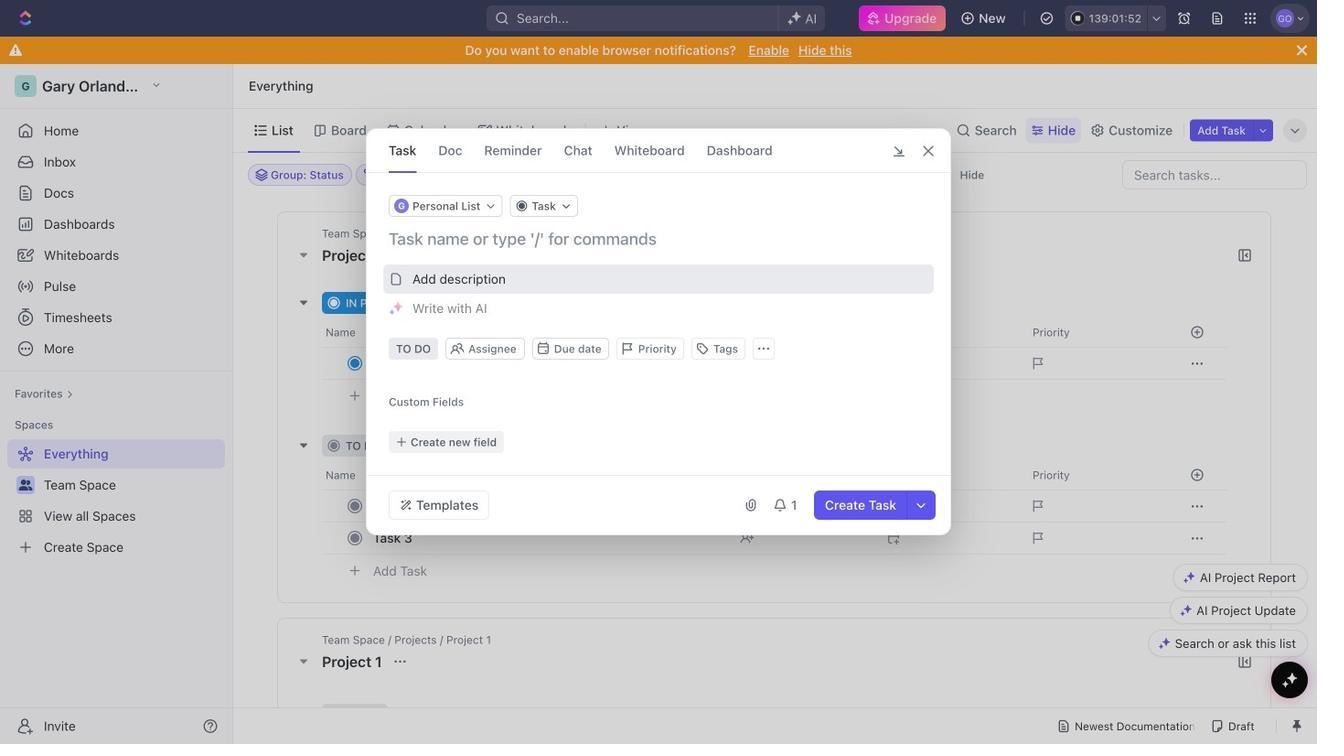 Task type: describe. For each thing, give the bounding box(es) containing it.
sidebar navigation
[[0, 64, 233, 744]]

Task name or type '/' for commands text field
[[389, 228, 933, 250]]



Task type: locate. For each thing, give the bounding box(es) containing it.
dialog
[[366, 128, 952, 535]]

tree inside sidebar navigation
[[7, 439, 225, 562]]

Search tasks... text field
[[1124, 161, 1307, 189]]

tree
[[7, 439, 225, 562]]



Task type: vqa. For each thing, say whether or not it's contained in the screenshot.
HIDE within the dropdown button
no



